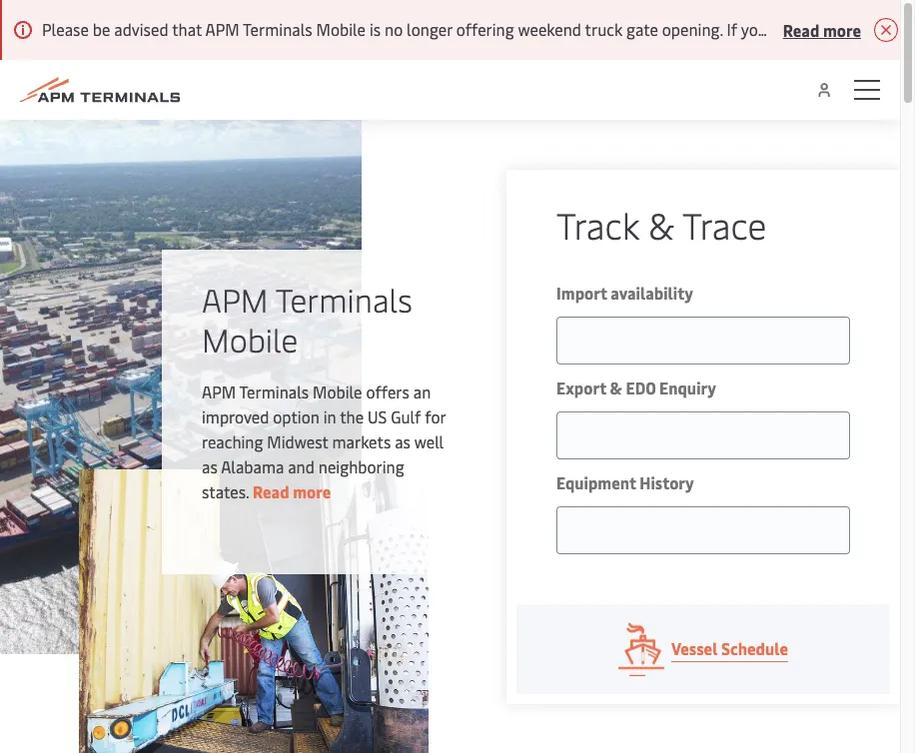 Task type: describe. For each thing, give the bounding box(es) containing it.
history
[[640, 472, 695, 494]]

import
[[557, 282, 608, 304]]

0 vertical spatial apm
[[205, 18, 239, 40]]

us
[[368, 406, 387, 428]]

apm terminals mobile offers an improved option in the us gulf for reaching midwest markets as well as alabama and neighboring states.
[[202, 381, 446, 503]]

weekend
[[518, 18, 582, 40]]

equipment
[[557, 472, 636, 494]]

gate
[[627, 18, 659, 40]]

read more for read more button
[[783, 18, 862, 40]]

opening.
[[663, 18, 723, 40]]

read for read more button
[[783, 18, 820, 40]]

read more link
[[253, 481, 331, 503]]

week
[[885, 18, 916, 40]]

more for read more button
[[824, 18, 862, 40]]

availability
[[611, 282, 694, 304]]

you
[[741, 18, 768, 40]]

apm terminals mobile
[[202, 278, 413, 361]]

alabama
[[221, 456, 284, 478]]

that
[[172, 18, 202, 40]]

please be advised that apm terminals mobile is no longer offering weekend truck gate opening. if you are in need of a week
[[42, 18, 916, 40]]

in inside apm terminals mobile offers an improved option in the us gulf for reaching midwest markets as well as alabama and neighboring states.
[[324, 406, 336, 428]]

offering
[[456, 18, 514, 40]]

offers
[[366, 381, 410, 403]]

longer
[[407, 18, 453, 40]]

& for trace
[[649, 200, 675, 249]]

0 horizontal spatial as
[[202, 456, 218, 478]]

mobile for apm terminals mobile offers an improved option in the us gulf for reaching midwest markets as well as alabama and neighboring states.
[[313, 381, 362, 403]]

and
[[288, 456, 315, 478]]

track & trace
[[557, 200, 767, 249]]

of
[[854, 18, 869, 40]]

0 vertical spatial in
[[798, 18, 811, 40]]

schedule
[[722, 638, 789, 660]]

mobile secondary image
[[78, 470, 428, 754]]

are
[[771, 18, 794, 40]]

gulf
[[391, 406, 421, 428]]

is
[[370, 18, 381, 40]]

close alert image
[[874, 18, 898, 42]]



Task type: locate. For each thing, give the bounding box(es) containing it.
in
[[798, 18, 811, 40], [324, 406, 336, 428]]

1 horizontal spatial read
[[783, 18, 820, 40]]

reaching
[[202, 431, 263, 453]]

0 horizontal spatial read
[[253, 481, 289, 503]]

1 vertical spatial terminals
[[276, 278, 413, 321]]

0 horizontal spatial more
[[293, 481, 331, 503]]

improved
[[202, 406, 269, 428]]

markets
[[332, 431, 391, 453]]

mobile inside apm terminals mobile offers an improved option in the us gulf for reaching midwest markets as well as alabama and neighboring states.
[[313, 381, 362, 403]]

mobile left the 'is'
[[316, 18, 366, 40]]

an
[[414, 381, 431, 403]]

truck
[[585, 18, 623, 40]]

terminals for apm terminals mobile offers an improved option in the us gulf for reaching midwest markets as well as alabama and neighboring states.
[[239, 381, 309, 403]]

1 horizontal spatial in
[[798, 18, 811, 40]]

track
[[557, 200, 640, 249]]

read more left a at the top right of page
[[783, 18, 862, 40]]

read for read more link
[[253, 481, 289, 503]]

1 horizontal spatial read more
[[783, 18, 862, 40]]

as
[[395, 431, 411, 453], [202, 456, 218, 478]]

option
[[273, 406, 320, 428]]

& for edo
[[610, 377, 623, 399]]

in right are
[[798, 18, 811, 40]]

apm for apm terminals mobile offers an improved option in the us gulf for reaching midwest markets as well as alabama and neighboring states.
[[202, 381, 236, 403]]

the
[[340, 406, 364, 428]]

1 vertical spatial as
[[202, 456, 218, 478]]

vessel schedule
[[672, 638, 789, 660]]

apm for apm terminals mobile
[[202, 278, 268, 321]]

1 vertical spatial mobile
[[202, 318, 298, 361]]

& left trace on the right
[[649, 200, 675, 249]]

0 vertical spatial as
[[395, 431, 411, 453]]

apm
[[205, 18, 239, 40], [202, 278, 268, 321], [202, 381, 236, 403]]

1 vertical spatial read
[[253, 481, 289, 503]]

0 vertical spatial mobile
[[316, 18, 366, 40]]

terminals inside the apm terminals mobile
[[276, 278, 413, 321]]

1 vertical spatial &
[[610, 377, 623, 399]]

&
[[649, 200, 675, 249], [610, 377, 623, 399]]

mobile for apm terminals mobile
[[202, 318, 298, 361]]

more
[[824, 18, 862, 40], [293, 481, 331, 503]]

neighboring
[[319, 456, 404, 478]]

0 horizontal spatial &
[[610, 377, 623, 399]]

be
[[93, 18, 110, 40]]

apm inside apm terminals mobile offers an improved option in the us gulf for reaching midwest markets as well as alabama and neighboring states.
[[202, 381, 236, 403]]

more left a at the top right of page
[[824, 18, 862, 40]]

1 horizontal spatial &
[[649, 200, 675, 249]]

xin da yang zhou  docked at apm terminals mobile image
[[0, 120, 362, 655]]

as down gulf
[[395, 431, 411, 453]]

terminals for apm terminals mobile
[[276, 278, 413, 321]]

vessel schedule link
[[517, 605, 891, 695]]

read down "alabama"
[[253, 481, 289, 503]]

midwest
[[267, 431, 328, 453]]

states.
[[202, 481, 249, 503]]

mobile up the
[[313, 381, 362, 403]]

read more for read more link
[[253, 481, 331, 503]]

enquiry
[[660, 377, 717, 399]]

1 vertical spatial in
[[324, 406, 336, 428]]

2 vertical spatial terminals
[[239, 381, 309, 403]]

for
[[425, 406, 446, 428]]

& left edo
[[610, 377, 623, 399]]

read right the you
[[783, 18, 820, 40]]

apm inside the apm terminals mobile
[[202, 278, 268, 321]]

more for read more link
[[293, 481, 331, 503]]

0 vertical spatial terminals
[[243, 18, 313, 40]]

mobile
[[316, 18, 366, 40], [202, 318, 298, 361], [313, 381, 362, 403]]

mobile inside the apm terminals mobile
[[202, 318, 298, 361]]

a
[[873, 18, 881, 40]]

1 vertical spatial read more
[[253, 481, 331, 503]]

import availability
[[557, 282, 694, 304]]

vessel
[[672, 638, 718, 660]]

0 vertical spatial more
[[824, 18, 862, 40]]

more down and
[[293, 481, 331, 503]]

2 vertical spatial apm
[[202, 381, 236, 403]]

terminals inside apm terminals mobile offers an improved option in the us gulf for reaching midwest markets as well as alabama and neighboring states.
[[239, 381, 309, 403]]

more inside read more button
[[824, 18, 862, 40]]

0 vertical spatial read more
[[783, 18, 862, 40]]

1 vertical spatial apm
[[202, 278, 268, 321]]

export & edo enquiry
[[557, 377, 717, 399]]

2 vertical spatial mobile
[[313, 381, 362, 403]]

read more
[[783, 18, 862, 40], [253, 481, 331, 503]]

no
[[385, 18, 403, 40]]

mobile up improved at the left of the page
[[202, 318, 298, 361]]

well
[[414, 431, 444, 453]]

edo
[[626, 377, 656, 399]]

1 vertical spatial more
[[293, 481, 331, 503]]

read inside read more button
[[783, 18, 820, 40]]

in left the
[[324, 406, 336, 428]]

0 vertical spatial read
[[783, 18, 820, 40]]

equipment history
[[557, 472, 695, 494]]

0 horizontal spatial read more
[[253, 481, 331, 503]]

0 vertical spatial &
[[649, 200, 675, 249]]

as up states. at the left bottom
[[202, 456, 218, 478]]

if
[[727, 18, 738, 40]]

read
[[783, 18, 820, 40], [253, 481, 289, 503]]

0 horizontal spatial in
[[324, 406, 336, 428]]

please
[[42, 18, 89, 40]]

advised
[[114, 18, 168, 40]]

1 horizontal spatial as
[[395, 431, 411, 453]]

need
[[815, 18, 850, 40]]

read more down and
[[253, 481, 331, 503]]

terminals
[[243, 18, 313, 40], [276, 278, 413, 321], [239, 381, 309, 403]]

trace
[[683, 200, 767, 249]]

1 horizontal spatial more
[[824, 18, 862, 40]]

export
[[557, 377, 607, 399]]

read more button
[[783, 17, 862, 42]]



Task type: vqa. For each thing, say whether or not it's contained in the screenshot.
the 9925
no



